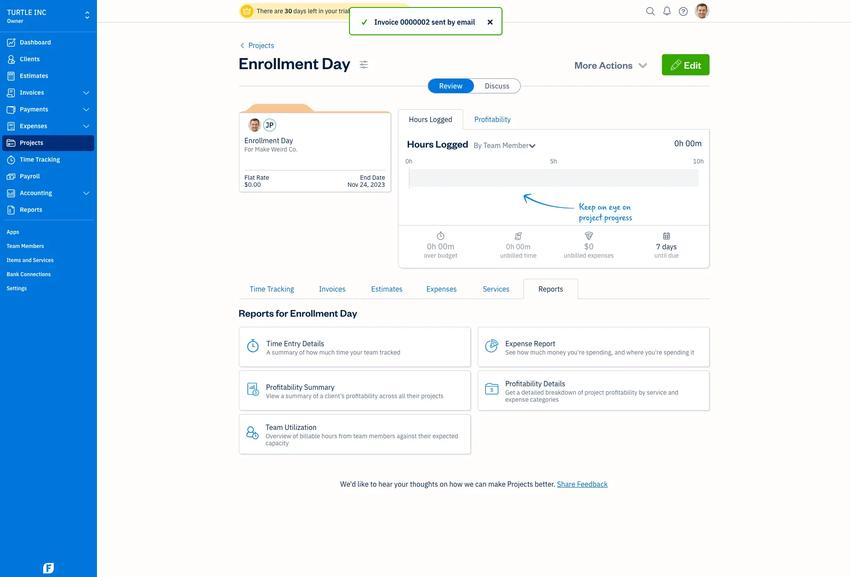 Task type: vqa. For each thing, say whether or not it's contained in the screenshot.


Task type: locate. For each thing, give the bounding box(es) containing it.
you're
[[567, 348, 585, 356], [645, 348, 662, 356]]

chevron large down image inside payments link
[[82, 106, 90, 113]]

bank connections
[[7, 271, 51, 278]]

timetracking image
[[436, 231, 445, 242]]

projects right chevronleft icon
[[248, 41, 274, 50]]

1 horizontal spatial invoices link
[[305, 279, 360, 299]]

2 chevron large down image from the top
[[82, 190, 90, 197]]

feedback
[[577, 480, 608, 489]]

enrollment inside enrollment day for make weird co.
[[244, 136, 279, 145]]

summary
[[304, 383, 334, 392]]

reports for enrollment day
[[239, 307, 357, 319]]

much inside time entry details a summary of how much time your team tracked
[[319, 348, 335, 356]]

0 vertical spatial expenses link
[[2, 119, 94, 134]]

better.
[[535, 480, 555, 489]]

time
[[524, 252, 537, 260], [336, 348, 349, 356]]

0 horizontal spatial a
[[281, 392, 284, 400]]

00m for 0h 00m unbilled time
[[516, 242, 531, 251]]

estimates link
[[2, 68, 94, 84], [360, 279, 414, 299]]

1 horizontal spatial unbilled
[[564, 252, 586, 260]]

your inside time entry details a summary of how much time your team tracked
[[350, 348, 362, 356]]

chart image
[[6, 189, 16, 198]]

0 vertical spatial time tracking
[[20, 156, 60, 164]]

0 vertical spatial days
[[293, 7, 306, 15]]

1 horizontal spatial details
[[543, 379, 565, 388]]

days right 30
[[293, 7, 306, 15]]

profitability
[[474, 115, 511, 124], [505, 379, 542, 388], [266, 383, 302, 392]]

time tracking link up for
[[239, 279, 305, 299]]

0 vertical spatial chevron large down image
[[82, 106, 90, 113]]

details
[[302, 339, 324, 348], [543, 379, 565, 388]]

summary inside profitability summary view a summary of a client's profitability across all their projects
[[286, 392, 312, 400]]

0 vertical spatial enrollment
[[239, 52, 319, 73]]

how up summary
[[306, 348, 318, 356]]

0 horizontal spatial reports link
[[2, 202, 94, 218]]

0h inside 0h 00m unbilled time
[[506, 242, 514, 251]]

1 vertical spatial by
[[639, 389, 645, 396]]

2 horizontal spatial your
[[394, 480, 408, 489]]

of right the breakdown
[[578, 389, 583, 396]]

their inside the team utilization overview of billable hours from team members against their expected capacity
[[418, 432, 431, 440]]

days up the due
[[662, 242, 677, 251]]

0 horizontal spatial by
[[447, 18, 455, 26]]

crown image
[[242, 6, 251, 16]]

team members
[[7, 243, 44, 249]]

and inside profitability details get a detailed breakdown of project profitability by service and expense categories
[[668, 389, 679, 396]]

account
[[380, 7, 404, 15]]

how left we
[[449, 480, 463, 489]]

0 vertical spatial logged
[[430, 115, 452, 124]]

2023
[[370, 181, 385, 189]]

time inside 0h 00m unbilled time
[[524, 252, 537, 260]]

upgrade account link
[[353, 7, 404, 15]]

dashboard link
[[2, 35, 94, 51]]

time tracking link
[[2, 152, 94, 168], [239, 279, 305, 299]]

0 horizontal spatial time tracking
[[20, 156, 60, 164]]

how
[[306, 348, 318, 356], [517, 348, 529, 356], [449, 480, 463, 489]]

2 horizontal spatial team
[[483, 141, 501, 150]]

1 much from the left
[[319, 348, 335, 356]]

project inside keep an eye on project progress
[[579, 213, 602, 223]]

profitability up view
[[266, 383, 302, 392]]

billable
[[300, 432, 320, 440]]

close image
[[486, 17, 494, 27]]

a down summary
[[320, 392, 323, 400]]

your left tracked
[[350, 348, 362, 356]]

payroll
[[20, 172, 40, 180]]

2 chevron large down image from the top
[[82, 123, 90, 130]]

0 horizontal spatial services
[[33, 257, 54, 264]]

team left tracked
[[364, 348, 378, 356]]

day up time entry details a summary of how much time your team tracked
[[340, 307, 357, 319]]

pencil image
[[670, 59, 682, 71]]

your
[[325, 7, 337, 15], [350, 348, 362, 356], [394, 480, 408, 489]]

0 horizontal spatial 00m
[[438, 242, 455, 252]]

day
[[322, 52, 350, 73], [281, 136, 293, 145], [340, 307, 357, 319]]

more actions
[[574, 59, 633, 71]]

tracking up for
[[267, 285, 294, 294]]

0 horizontal spatial details
[[302, 339, 324, 348]]

payments link
[[2, 102, 94, 118]]

a right view
[[281, 392, 284, 400]]

2 horizontal spatial a
[[517, 389, 520, 396]]

profitability inside profitability summary view a summary of a client's profitability across all their projects
[[346, 392, 378, 400]]

and inside main element
[[22, 257, 32, 264]]

project down keep
[[579, 213, 602, 223]]

2 vertical spatial reports
[[239, 307, 274, 319]]

team down apps
[[7, 243, 20, 249]]

team inside field
[[483, 141, 501, 150]]

their right against at the left of page
[[418, 432, 431, 440]]

for
[[244, 145, 253, 153]]

team utilization overview of billable hours from team members against their expected capacity
[[266, 423, 458, 447]]

0 vertical spatial team
[[483, 141, 501, 150]]

for
[[276, 307, 288, 319]]

a for profitability details
[[517, 389, 520, 396]]

0 vertical spatial reports
[[20, 206, 42, 214]]

profitability for profitability summary view a summary of a client's profitability across all their projects
[[266, 383, 302, 392]]

project right the breakdown
[[585, 389, 604, 396]]

2 unbilled from the left
[[564, 252, 586, 260]]

and
[[22, 257, 32, 264], [615, 348, 625, 356], [668, 389, 679, 396]]

1 vertical spatial days
[[662, 242, 677, 251]]

items and services link
[[2, 253, 94, 267]]

0 vertical spatial your
[[325, 7, 337, 15]]

0 vertical spatial their
[[407, 392, 420, 400]]

2 vertical spatial day
[[340, 307, 357, 319]]

0 vertical spatial details
[[302, 339, 324, 348]]

of down "utilization"
[[293, 432, 298, 440]]

0 horizontal spatial you're
[[567, 348, 585, 356]]

1 vertical spatial team
[[7, 243, 20, 249]]

invoices up the reports for enrollment day
[[319, 285, 346, 294]]

email
[[457, 18, 475, 26]]

unbilled inside "$0 unbilled expenses"
[[564, 252, 586, 260]]

0 vertical spatial services
[[33, 257, 54, 264]]

and right service
[[668, 389, 679, 396]]

0 vertical spatial hours
[[409, 115, 428, 124]]

00m down invoices icon
[[516, 242, 531, 251]]

services down 0h 00m unbilled time
[[483, 285, 510, 294]]

chevron large down image for invoices
[[82, 89, 90, 97]]

profitability left service
[[606, 389, 637, 396]]

you're right money
[[567, 348, 585, 356]]

hours logged down hours logged button
[[407, 138, 468, 150]]

Hours Logged Group By field
[[474, 140, 536, 151]]

report
[[534, 339, 555, 348]]

their
[[407, 392, 420, 400], [418, 432, 431, 440]]

1 horizontal spatial tracking
[[267, 285, 294, 294]]

budget
[[438, 252, 458, 260]]

0 horizontal spatial time
[[336, 348, 349, 356]]

dashboard image
[[6, 38, 16, 47]]

of inside time entry details a summary of how much time your team tracked
[[299, 348, 305, 356]]

1 horizontal spatial invoices
[[319, 285, 346, 294]]

a right get
[[517, 389, 520, 396]]

team right from on the left of the page
[[353, 432, 367, 440]]

invoices link up the reports for enrollment day
[[305, 279, 360, 299]]

2 horizontal spatial time
[[266, 339, 282, 348]]

go to help image
[[676, 5, 690, 18]]

1 horizontal spatial and
[[615, 348, 625, 356]]

summary down summary
[[286, 392, 312, 400]]

a inside profitability details get a detailed breakdown of project profitability by service and expense categories
[[517, 389, 520, 396]]

estimates link for the topmost invoices link
[[2, 68, 94, 84]]

invoices link
[[2, 85, 94, 101], [305, 279, 360, 299]]

00m up 10h
[[685, 138, 702, 149]]

your right in
[[325, 7, 337, 15]]

projects link
[[2, 135, 94, 151]]

invoices inside main element
[[20, 89, 44, 97]]

unbilled down expenses image
[[564, 252, 586, 260]]

time tracking link up payroll link in the left of the page
[[2, 152, 94, 168]]

due
[[668, 252, 679, 260]]

invoices link up payments link
[[2, 85, 94, 101]]

1 horizontal spatial your
[[350, 348, 362, 356]]

by
[[474, 141, 482, 150]]

0 vertical spatial expenses
[[20, 122, 47, 130]]

time tracking inside main element
[[20, 156, 60, 164]]

estimates inside main element
[[20, 72, 48, 80]]

projects right project image
[[20, 139, 43, 147]]

projects inside button
[[248, 41, 274, 50]]

day inside enrollment day for make weird co.
[[281, 136, 293, 145]]

profitability up by team member at top right
[[474, 115, 511, 124]]

2 much from the left
[[530, 348, 546, 356]]

of inside the team utilization overview of billable hours from team members against their expected capacity
[[293, 432, 298, 440]]

by left service
[[639, 389, 645, 396]]

1 vertical spatial estimates link
[[360, 279, 414, 299]]

you're right where
[[645, 348, 662, 356]]

calendar image
[[663, 231, 671, 242]]

enrollment for enrollment day for make weird co.
[[244, 136, 279, 145]]

1 vertical spatial expenses
[[426, 285, 457, 294]]

1 chevron large down image from the top
[[82, 106, 90, 113]]

by right sent
[[447, 18, 455, 26]]

time tracking down projects link
[[20, 156, 60, 164]]

details up the breakdown
[[543, 379, 565, 388]]

profitability for profitability details
[[606, 389, 637, 396]]

make
[[488, 480, 506, 489]]

0h for 0h
[[405, 157, 413, 165]]

search image
[[644, 5, 658, 18]]

projects right make
[[507, 480, 533, 489]]

0000002
[[400, 18, 430, 26]]

1 horizontal spatial estimates
[[371, 285, 403, 294]]

time tracking up for
[[250, 285, 294, 294]]

on right eye
[[623, 202, 631, 212]]

$0.00
[[244, 181, 261, 189]]

expected
[[433, 432, 458, 440]]

project inside profitability details get a detailed breakdown of project profitability by service and expense categories
[[585, 389, 604, 396]]

days
[[293, 7, 306, 15], [662, 242, 677, 251]]

1 horizontal spatial much
[[530, 348, 546, 356]]

on right thoughts
[[440, 480, 448, 489]]

0 vertical spatial invoices
[[20, 89, 44, 97]]

logged left by
[[436, 138, 468, 150]]

your right "hear"
[[394, 480, 408, 489]]

enrollment down "projects" button
[[239, 52, 319, 73]]

1 vertical spatial chevron large down image
[[82, 123, 90, 130]]

1 vertical spatial services
[[483, 285, 510, 294]]

estimates
[[20, 72, 48, 80], [371, 285, 403, 294]]

of down summary
[[313, 392, 318, 400]]

0 vertical spatial chevron large down image
[[82, 89, 90, 97]]

2 horizontal spatial and
[[668, 389, 679, 396]]

chevron large down image
[[82, 89, 90, 97], [82, 123, 90, 130]]

0 vertical spatial time
[[524, 252, 537, 260]]

team inside main element
[[7, 243, 20, 249]]

details right entry
[[302, 339, 324, 348]]

1 vertical spatial projects
[[20, 139, 43, 147]]

chevron large down image down payments link
[[82, 123, 90, 130]]

5h
[[550, 157, 557, 165]]

tracking inside main element
[[35, 156, 60, 164]]

0 horizontal spatial time
[[20, 156, 34, 164]]

review link
[[428, 79, 474, 93]]

profitability up detailed
[[505, 379, 542, 388]]

00m for 0h 00m
[[685, 138, 702, 149]]

discuss link
[[474, 79, 520, 93]]

1 unbilled from the left
[[500, 252, 523, 260]]

0 horizontal spatial and
[[22, 257, 32, 264]]

1 vertical spatial invoices
[[319, 285, 346, 294]]

services link
[[469, 279, 524, 299]]

expenses image
[[584, 231, 594, 242]]

a
[[266, 348, 270, 356]]

payment image
[[6, 105, 16, 114]]

profitability for profitability details get a detailed breakdown of project profitability by service and expense categories
[[505, 379, 542, 388]]

view
[[266, 392, 279, 400]]

time inside time entry details a summary of how much time your team tracked
[[266, 339, 282, 348]]

0 vertical spatial team
[[364, 348, 378, 356]]

on inside keep an eye on project progress
[[623, 202, 631, 212]]

time inside main element
[[20, 156, 34, 164]]

chevron large down image for accounting
[[82, 190, 90, 197]]

team for utilization
[[266, 423, 283, 432]]

settings link
[[2, 282, 94, 295]]

settings for this project image
[[359, 60, 368, 70]]

upgrade
[[355, 7, 379, 15]]

1 vertical spatial summary
[[286, 392, 312, 400]]

0 vertical spatial project
[[579, 213, 602, 223]]

hours logged down the review link
[[409, 115, 452, 124]]

payroll link
[[2, 169, 94, 185]]

unbilled
[[500, 252, 523, 260], [564, 252, 586, 260]]

where
[[626, 348, 644, 356]]

chevron large down image
[[82, 106, 90, 113], [82, 190, 90, 197]]

1 vertical spatial hours logged
[[407, 138, 468, 150]]

much down "report"
[[530, 348, 546, 356]]

1 horizontal spatial reports
[[239, 307, 274, 319]]

profitability inside profitability summary view a summary of a client's profitability across all their projects
[[266, 383, 302, 392]]

how inside time entry details a summary of how much time your team tracked
[[306, 348, 318, 356]]

1 horizontal spatial team
[[266, 423, 283, 432]]

accounting
[[20, 189, 52, 197]]

2 vertical spatial projects
[[507, 480, 533, 489]]

an
[[598, 202, 607, 212]]

1 chevron large down image from the top
[[82, 89, 90, 97]]

dashboard
[[20, 38, 51, 46]]

00m inside 0h 00m over budget
[[438, 242, 455, 252]]

0 horizontal spatial expenses
[[20, 122, 47, 130]]

it
[[691, 348, 694, 356]]

and left where
[[615, 348, 625, 356]]

invoices up payments
[[20, 89, 44, 97]]

expenses link down budget in the top of the page
[[414, 279, 469, 299]]

30
[[285, 7, 292, 15]]

0 horizontal spatial unbilled
[[500, 252, 523, 260]]

1 horizontal spatial estimates link
[[360, 279, 414, 299]]

profitability inside profitability details get a detailed breakdown of project profitability by service and expense categories
[[505, 379, 542, 388]]

hours
[[322, 432, 337, 440]]

1 vertical spatial on
[[440, 480, 448, 489]]

expenses link down payments link
[[2, 119, 94, 134]]

0h inside 0h 00m over budget
[[427, 242, 436, 252]]

chevron large down image inside 'accounting' link
[[82, 190, 90, 197]]

24,
[[360, 181, 369, 189]]

much inside the expense report see how much money you're spending, and where you're spending it
[[530, 348, 546, 356]]

1 vertical spatial and
[[615, 348, 625, 356]]

0 horizontal spatial how
[[306, 348, 318, 356]]

details inside profitability details get a detailed breakdown of project profitability by service and expense categories
[[543, 379, 565, 388]]

2 horizontal spatial reports
[[539, 285, 563, 294]]

1 horizontal spatial time
[[524, 252, 537, 260]]

their right all at the left of page
[[407, 392, 420, 400]]

services up 'bank connections' link
[[33, 257, 54, 264]]

2 horizontal spatial how
[[517, 348, 529, 356]]

0 horizontal spatial estimates link
[[2, 68, 94, 84]]

expenses down budget in the top of the page
[[426, 285, 457, 294]]

0 vertical spatial estimates
[[20, 72, 48, 80]]

1 vertical spatial time tracking
[[250, 285, 294, 294]]

client's
[[325, 392, 345, 400]]

eye
[[609, 202, 620, 212]]

profitability left across
[[346, 392, 378, 400]]

enrollment for enrollment day
[[239, 52, 319, 73]]

00m
[[685, 138, 702, 149], [438, 242, 455, 252], [516, 242, 531, 251]]

profitability inside profitability details get a detailed breakdown of project profitability by service and expense categories
[[606, 389, 637, 396]]

day left settings for this project "icon"
[[322, 52, 350, 73]]

1 vertical spatial reports
[[539, 285, 563, 294]]

1 horizontal spatial 00m
[[516, 242, 531, 251]]

projects inside main element
[[20, 139, 43, 147]]

2 vertical spatial time
[[266, 339, 282, 348]]

tracking down projects link
[[35, 156, 60, 164]]

summary inside time entry details a summary of how much time your team tracked
[[272, 348, 298, 356]]

timer image
[[6, 156, 16, 164]]

review
[[439, 82, 463, 90]]

date
[[372, 174, 385, 182]]

0 horizontal spatial team
[[7, 243, 20, 249]]

summary down entry
[[272, 348, 298, 356]]

project
[[579, 213, 602, 223], [585, 389, 604, 396]]

1 horizontal spatial on
[[623, 202, 631, 212]]

team
[[483, 141, 501, 150], [7, 243, 20, 249], [266, 423, 283, 432]]

unbilled down invoices icon
[[500, 252, 523, 260]]

day for enrollment day for make weird co.
[[281, 136, 293, 145]]

1 vertical spatial time
[[336, 348, 349, 356]]

bank connections link
[[2, 268, 94, 281]]

enrollment right for
[[290, 307, 338, 319]]

00m inside 0h 00m unbilled time
[[516, 242, 531, 251]]

0h for 0h 00m
[[674, 138, 684, 149]]

chevron large down image up payments link
[[82, 89, 90, 97]]

much
[[319, 348, 335, 356], [530, 348, 546, 356]]

0 horizontal spatial invoices link
[[2, 85, 94, 101]]

0 vertical spatial on
[[623, 202, 631, 212]]

1 horizontal spatial time
[[250, 285, 266, 294]]

00m right over at top
[[438, 242, 455, 252]]

much up summary
[[319, 348, 335, 356]]

team
[[364, 348, 378, 356], [353, 432, 367, 440]]

weird
[[271, 145, 287, 153]]

expenses down payments
[[20, 122, 47, 130]]

team right by
[[483, 141, 501, 150]]

actions
[[599, 59, 633, 71]]

day up co.
[[281, 136, 293, 145]]

connections
[[20, 271, 51, 278]]

1 horizontal spatial reports link
[[524, 279, 578, 299]]

how inside the expense report see how much money you're spending, and where you're spending it
[[517, 348, 529, 356]]

how down expense
[[517, 348, 529, 356]]

and right items
[[22, 257, 32, 264]]

1 horizontal spatial a
[[320, 392, 323, 400]]

logged down the review link
[[430, 115, 452, 124]]

team for members
[[7, 243, 20, 249]]

1 horizontal spatial expenses
[[426, 285, 457, 294]]

enrollment up make
[[244, 136, 279, 145]]

team inside the team utilization overview of billable hours from team members against their expected capacity
[[266, 423, 283, 432]]

reports for the bottom 'reports' link
[[539, 285, 563, 294]]

2 vertical spatial team
[[266, 423, 283, 432]]

of down entry
[[299, 348, 305, 356]]

estimates link for right expenses link
[[360, 279, 414, 299]]

1 vertical spatial their
[[418, 432, 431, 440]]

team up overview
[[266, 423, 283, 432]]

1 vertical spatial day
[[281, 136, 293, 145]]

reports inside main element
[[20, 206, 42, 214]]

00m for 0h 00m over budget
[[438, 242, 455, 252]]

all
[[399, 392, 405, 400]]



Task type: describe. For each thing, give the bounding box(es) containing it.
apps link
[[2, 225, 94, 238]]

keep
[[579, 202, 596, 212]]

0 horizontal spatial expenses link
[[2, 119, 94, 134]]

categories
[[530, 396, 559, 404]]

expenses
[[588, 252, 614, 260]]

2 horizontal spatial projects
[[507, 480, 533, 489]]

profitability details get a detailed breakdown of project profitability by service and expense categories
[[505, 379, 679, 404]]

estimate image
[[6, 72, 16, 81]]

left
[[308, 7, 317, 15]]

edit
[[684, 59, 701, 71]]

tracked
[[380, 348, 400, 356]]

until
[[654, 252, 667, 260]]

day for enrollment day
[[322, 52, 350, 73]]

0 vertical spatial time tracking link
[[2, 152, 94, 168]]

bank
[[7, 271, 19, 278]]

jp
[[265, 121, 274, 130]]

a for profitability summary
[[281, 392, 284, 400]]

freshbooks image
[[41, 563, 56, 574]]

0 horizontal spatial days
[[293, 7, 306, 15]]

7
[[656, 242, 661, 251]]

0h 00m unbilled time
[[500, 242, 537, 260]]

7 days until due
[[654, 242, 679, 260]]

projects button
[[239, 40, 274, 51]]

hours logged button
[[409, 114, 452, 125]]

1 you're from the left
[[567, 348, 585, 356]]

0 vertical spatial hours logged
[[409, 115, 452, 124]]

unbilled inside 0h 00m unbilled time
[[500, 252, 523, 260]]

invoice 0000002 sent by email status
[[0, 7, 851, 35]]

get
[[505, 389, 515, 396]]

0 vertical spatial reports link
[[2, 202, 94, 218]]

0 horizontal spatial your
[[325, 7, 337, 15]]

overview
[[266, 432, 291, 440]]

$0 unbilled expenses
[[564, 242, 614, 260]]

1 horizontal spatial time tracking
[[250, 285, 294, 294]]

0h 00m over budget
[[424, 242, 458, 260]]

chevrondown image
[[637, 59, 649, 71]]

profitability button
[[474, 114, 511, 125]]

2 vertical spatial enrollment
[[290, 307, 338, 319]]

from
[[339, 432, 352, 440]]

projects
[[421, 392, 444, 400]]

payments
[[20, 105, 48, 113]]

their inside profitability summary view a summary of a client's profitability across all their projects
[[407, 392, 420, 400]]

chevron large down image for payments
[[82, 106, 90, 113]]

of inside profitability details get a detailed breakdown of project profitability by service and expense categories
[[578, 389, 583, 396]]

money
[[547, 348, 566, 356]]

1 horizontal spatial services
[[483, 285, 510, 294]]

expense image
[[6, 122, 16, 131]]

services inside main element
[[33, 257, 54, 264]]

end date nov 24, 2023
[[348, 174, 385, 189]]

project image
[[6, 139, 16, 148]]

team inside the team utilization overview of billable hours from team members against their expected capacity
[[353, 432, 367, 440]]

members
[[369, 432, 395, 440]]

reports for reports for enrollment day
[[239, 307, 274, 319]]

expenses inside main element
[[20, 122, 47, 130]]

apps
[[7, 229, 19, 235]]

time inside time entry details a summary of how much time your team tracked
[[336, 348, 349, 356]]

chevron large down image for expenses
[[82, 123, 90, 130]]

2 vertical spatial your
[[394, 480, 408, 489]]

days inside 7 days until due
[[662, 242, 677, 251]]

end
[[360, 174, 371, 182]]

owner
[[7, 18, 23, 24]]

main element
[[0, 0, 119, 577]]

keep an eye on project progress
[[579, 202, 632, 223]]

1 vertical spatial hours
[[407, 138, 434, 150]]

sent
[[432, 18, 446, 26]]

profitability for profitability
[[474, 115, 511, 124]]

1 horizontal spatial time tracking link
[[239, 279, 305, 299]]

we
[[464, 480, 474, 489]]

breakdown
[[545, 389, 576, 396]]

1 vertical spatial invoices link
[[305, 279, 360, 299]]

to
[[370, 480, 377, 489]]

over
[[424, 252, 436, 260]]

hear
[[378, 480, 393, 489]]

hours inside button
[[409, 115, 428, 124]]

more
[[574, 59, 597, 71]]

1 vertical spatial reports link
[[524, 279, 578, 299]]

invoice image
[[6, 89, 16, 97]]

clients
[[20, 55, 40, 63]]

accounting link
[[2, 186, 94, 201]]

edit link
[[662, 54, 709, 75]]

there
[[257, 7, 273, 15]]

expense
[[505, 339, 532, 348]]

1 vertical spatial time
[[250, 285, 266, 294]]

trial.
[[339, 7, 351, 15]]

there are 30 days left in your trial. upgrade account
[[257, 7, 404, 15]]

by team member
[[474, 141, 529, 150]]

0h for 0h 00m over budget
[[427, 242, 436, 252]]

0 vertical spatial invoices link
[[2, 85, 94, 101]]

0 horizontal spatial on
[[440, 480, 448, 489]]

1 vertical spatial estimates
[[371, 285, 403, 294]]

clients link
[[2, 52, 94, 67]]

check image
[[360, 17, 368, 27]]

profitability for profitability summary
[[346, 392, 378, 400]]

thoughts
[[410, 480, 438, 489]]

by inside profitability details get a detailed breakdown of project profitability by service and expense categories
[[639, 389, 645, 396]]

share
[[557, 480, 575, 489]]

of inside profitability summary view a summary of a client's profitability across all their projects
[[313, 392, 318, 400]]

client image
[[6, 55, 16, 64]]

invoices image
[[514, 231, 522, 242]]

discuss
[[485, 82, 510, 90]]

1 horizontal spatial expenses link
[[414, 279, 469, 299]]

flat
[[244, 174, 255, 182]]

report image
[[6, 206, 16, 215]]

rate
[[256, 174, 269, 182]]

0h 00m
[[674, 138, 702, 149]]

inc
[[34, 8, 46, 17]]

2 you're from the left
[[645, 348, 662, 356]]

1 horizontal spatial how
[[449, 480, 463, 489]]

spending,
[[586, 348, 613, 356]]

against
[[397, 432, 417, 440]]

team members link
[[2, 239, 94, 253]]

summary for time
[[272, 348, 298, 356]]

share feedback button
[[557, 479, 608, 490]]

details inside time entry details a summary of how much time your team tracked
[[302, 339, 324, 348]]

make
[[255, 145, 270, 153]]

1 vertical spatial tracking
[[267, 285, 294, 294]]

turtle inc owner
[[7, 8, 46, 24]]

settings
[[7, 285, 27, 292]]

time entry details a summary of how much time your team tracked
[[266, 339, 400, 356]]

flat rate $0.00
[[244, 174, 269, 189]]

member
[[502, 141, 529, 150]]

money image
[[6, 172, 16, 181]]

notifications image
[[660, 2, 674, 20]]

logged inside button
[[430, 115, 452, 124]]

co.
[[289, 145, 298, 153]]

chevronleft image
[[239, 40, 247, 51]]

0h for 0h 00m unbilled time
[[506, 242, 514, 251]]

by inside invoice 0000002 sent by email status
[[447, 18, 455, 26]]

enrollment day for make weird co.
[[244, 136, 298, 153]]

more actions button
[[567, 54, 657, 75]]

invoice
[[374, 18, 399, 26]]

nov
[[348, 181, 358, 189]]

profitability summary view a summary of a client's profitability across all their projects
[[266, 383, 444, 400]]

team inside time entry details a summary of how much time your team tracked
[[364, 348, 378, 356]]

summary for profitability
[[286, 392, 312, 400]]

we'd like to hear your thoughts on how we can make projects better. share feedback
[[340, 480, 608, 489]]

and inside the expense report see how much money you're spending, and where you're spending it
[[615, 348, 625, 356]]

across
[[379, 392, 397, 400]]

1 vertical spatial logged
[[436, 138, 468, 150]]

items
[[7, 257, 21, 264]]

utilization
[[285, 423, 317, 432]]



